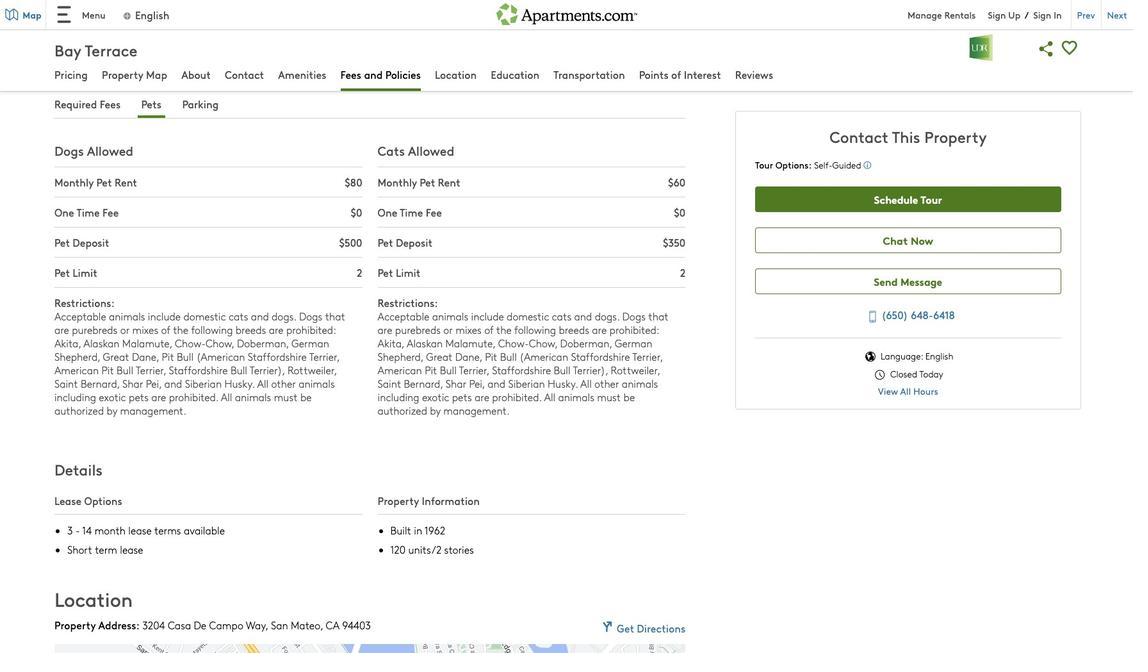 Task type: locate. For each thing, give the bounding box(es) containing it.
0 horizontal spatial by
[[107, 404, 117, 418]]

sign left up
[[989, 8, 1007, 21]]

pei, for cats allowed
[[469, 377, 485, 391]]

2 down $500
[[357, 266, 363, 280]]

allowed right cats
[[408, 142, 455, 159]]

1 (american from the left
[[196, 350, 245, 364]]

1 horizontal spatial time
[[400, 205, 423, 219]]

1 vertical spatial contact
[[830, 126, 889, 147]]

0 vertical spatial tour
[[756, 158, 774, 171]]

1 be from the left
[[301, 391, 312, 404]]

chow- for cats allowed
[[498, 337, 529, 350]]

get
[[617, 621, 635, 636]]

of for cats allowed
[[485, 323, 494, 337]]

fans
[[99, 4, 120, 18]]

2 fee from the left
[[426, 205, 442, 219]]

akita, for dogs
[[54, 337, 81, 350]]

$0
[[351, 205, 363, 219], [675, 205, 686, 219]]

1 pei, from the left
[[146, 377, 162, 391]]

0 horizontal spatial terrier),
[[250, 364, 285, 377]]

0 horizontal spatial 2
[[357, 266, 363, 280]]

property
[[102, 67, 143, 81], [925, 126, 987, 147], [378, 494, 419, 508], [54, 618, 96, 632]]

1 horizontal spatial chow-
[[498, 337, 529, 350]]

1 cats from the left
[[229, 310, 248, 323]]

1 pet deposit from the left
[[54, 235, 109, 250]]

including for cats
[[378, 391, 420, 404]]

chow-
[[175, 337, 206, 350], [498, 337, 529, 350]]

monthly pet rent for dogs
[[54, 175, 137, 189]]

2 siberian from the left
[[509, 377, 545, 391]]

sign left in
[[1034, 8, 1052, 21]]

tour right schedule
[[921, 191, 943, 206]]

0 vertical spatial fees
[[54, 36, 94, 62]]

1 horizontal spatial pet deposit
[[378, 235, 433, 250]]

policies up "on"
[[139, 36, 205, 62]]

alaskan for cats
[[407, 337, 443, 350]]

or for cats allowed
[[444, 323, 453, 337]]

1 horizontal spatial dane,
[[456, 350, 483, 364]]

1 horizontal spatial bernard,
[[404, 377, 443, 391]]

1 horizontal spatial deposit
[[396, 235, 433, 250]]

2 (american from the left
[[520, 350, 569, 364]]

1 vertical spatial fees
[[341, 67, 362, 81]]

1 shepherd, from the left
[[54, 350, 100, 364]]

1 horizontal spatial one
[[378, 205, 398, 219]]

ceiling fans
[[65, 4, 120, 18]]

husky. for dogs allowed
[[225, 377, 255, 391]]

lease right term
[[120, 543, 143, 557]]

0 horizontal spatial exotic
[[99, 391, 126, 404]]

1 saint from the left
[[54, 377, 78, 391]]

1 restrictions: from the left
[[54, 296, 115, 310]]

2 for cats allowed
[[681, 266, 686, 280]]

one time fee for cats
[[378, 205, 442, 219]]

1 horizontal spatial husky.
[[548, 377, 578, 391]]

terms
[[155, 524, 181, 537]]

0 horizontal spatial monthly pet rent
[[54, 175, 137, 189]]

1 by from the left
[[107, 404, 117, 418]]

2 terrier), from the left
[[573, 364, 608, 377]]

manage
[[908, 8, 943, 21]]

include for cats allowed
[[471, 310, 504, 323]]

1 acceptable from the left
[[54, 310, 106, 323]]

pricing
[[54, 67, 88, 81]]

cats
[[378, 142, 405, 159]]

1 horizontal spatial restrictions: acceptable animals include domestic cats and dogs. dogs that are purebreds or mixes of the following breeds are prohibited: akita, alaskan malamute, chow-chow, doberman, german shepherd, great dane, pit bull (american staffordshire terrier, american pit bull terrier, staffordshire bull terrier), rottweiler, saint bernard, shar pei, and siberian husky. all other animals including exotic pets are prohibited. all animals must be authorized by management.
[[378, 296, 669, 418]]

pet down cats allowed
[[420, 175, 435, 189]]

2 or from the left
[[444, 323, 453, 337]]

0 horizontal spatial one
[[54, 205, 74, 219]]

language:
[[881, 350, 924, 362]]

2 limit from the left
[[396, 266, 421, 280]]

cats
[[229, 310, 248, 323], [552, 310, 572, 323]]

limit for dogs
[[73, 266, 97, 280]]

american
[[54, 364, 99, 377], [378, 364, 422, 377]]

monthly down "dogs allowed" at the top of the page
[[54, 175, 94, 189]]

shepherd,
[[54, 350, 100, 364], [378, 350, 424, 364]]

1 horizontal spatial dogs
[[299, 310, 323, 323]]

map left "on"
[[146, 67, 167, 81]]

1 rent from the left
[[115, 175, 137, 189]]

1 management. from the left
[[120, 404, 187, 418]]

$0 down the $60
[[675, 205, 686, 219]]

2 bernard, from the left
[[404, 377, 443, 391]]

casa
[[168, 619, 191, 632]]

german for dogs allowed
[[292, 337, 329, 350]]

2 purebreds from the left
[[395, 323, 441, 337]]

property up built
[[378, 494, 419, 508]]

2 acceptable from the left
[[378, 310, 430, 323]]

and inside fees and policies button
[[364, 67, 383, 81]]

monthly pet rent down "dogs allowed" at the top of the page
[[54, 175, 137, 189]]

pet deposit for cats
[[378, 235, 433, 250]]

shar for cats allowed
[[446, 377, 467, 391]]

property inside button
[[102, 67, 143, 81]]

2 management. from the left
[[444, 404, 510, 418]]

2 pet deposit from the left
[[378, 235, 433, 250]]

one time fee down cats allowed
[[378, 205, 442, 219]]

options:
[[776, 158, 812, 171]]

1 horizontal spatial siberian
[[509, 377, 545, 391]]

0 horizontal spatial ,
[[266, 619, 268, 632]]

2 down the $350
[[681, 266, 686, 280]]

pricing button
[[54, 67, 88, 84]]

based
[[142, 73, 170, 86]]

mixes
[[132, 323, 158, 337], [456, 323, 482, 337]]

2 doberman, from the left
[[561, 337, 612, 350]]

chow, for dogs allowed
[[206, 337, 234, 350]]

0 horizontal spatial alaskan
[[84, 337, 120, 350]]

1 horizontal spatial akita,
[[378, 337, 405, 350]]

1 siberian from the left
[[185, 377, 222, 391]]

manage rentals link
[[908, 8, 989, 21]]

property down terrace
[[102, 67, 143, 81]]

2 dane, from the left
[[456, 350, 483, 364]]

campo
[[209, 619, 243, 632]]

1 monthly from the left
[[54, 175, 94, 189]]

0 horizontal spatial cats
[[229, 310, 248, 323]]

pet limit for dogs
[[54, 266, 97, 280]]

saint for dogs allowed
[[54, 377, 78, 391]]

2 alaskan from the left
[[407, 337, 443, 350]]

1 horizontal spatial acceptable
[[378, 310, 430, 323]]

chow- for dogs allowed
[[175, 337, 206, 350]]

time for dogs
[[77, 205, 100, 219]]

2 pei, from the left
[[469, 377, 485, 391]]

management. for dogs allowed
[[120, 404, 187, 418]]

2 monthly pet rent from the left
[[378, 175, 461, 189]]

1 include from the left
[[148, 310, 181, 323]]

2 great from the left
[[426, 350, 453, 364]]

exotic for cats allowed
[[422, 391, 450, 404]]

3
[[67, 524, 73, 537]]

map inside the property map button
[[146, 67, 167, 81]]

get directions
[[617, 621, 686, 636]]

options
[[84, 494, 122, 508]]

chat now
[[884, 232, 934, 247]]

0 horizontal spatial bernard,
[[81, 377, 120, 391]]

1 dogs. from the left
[[272, 310, 297, 323]]

breeds for cats allowed
[[559, 323, 590, 337]]

doberman, for cats allowed
[[561, 337, 612, 350]]

shar
[[122, 377, 143, 391], [446, 377, 467, 391]]

2 breeds from the left
[[559, 323, 590, 337]]

2 authorized from the left
[[378, 404, 428, 418]]

0 horizontal spatial akita,
[[54, 337, 81, 350]]

available
[[184, 524, 225, 537]]

2 mixes from the left
[[456, 323, 482, 337]]

1 horizontal spatial ,
[[321, 619, 323, 632]]

0 horizontal spatial limit
[[73, 266, 97, 280]]

allowed down required fees "button"
[[87, 142, 133, 159]]

stories
[[445, 543, 474, 557]]

0 horizontal spatial or
[[120, 323, 130, 337]]

husky. for cats allowed
[[548, 377, 578, 391]]

fees
[[54, 36, 94, 62], [341, 67, 362, 81], [100, 97, 121, 111]]

2 shepherd, from the left
[[378, 350, 424, 364]]

0 horizontal spatial sign
[[989, 8, 1007, 21]]

120
[[391, 543, 406, 557]]

deposit for cats
[[396, 235, 433, 250]]

1 horizontal spatial dogs.
[[595, 310, 620, 323]]

1 must from the left
[[274, 391, 298, 404]]

1 vertical spatial policies
[[386, 67, 421, 81]]

1 domestic from the left
[[184, 310, 226, 323]]

all
[[257, 377, 269, 391], [581, 377, 592, 391], [901, 385, 912, 398], [221, 391, 232, 404], [544, 391, 556, 404]]

rottweiler, for cats allowed
[[611, 364, 661, 377]]

the
[[173, 323, 189, 337], [497, 323, 512, 337]]

0 horizontal spatial pets
[[129, 391, 149, 404]]

2 $0 from the left
[[675, 205, 686, 219]]

information
[[422, 494, 480, 508]]

1 horizontal spatial german
[[615, 337, 653, 350]]

restrictions: acceptable animals include domestic cats and dogs. dogs that are purebreds or mixes of the following breeds are prohibited: akita, alaskan malamute, chow-chow, doberman, german shepherd, great dane, pit bull (american staffordshire terrier, american pit bull terrier, staffordshire bull terrier), rottweiler, saint bernard, shar pei, and siberian husky. all other animals including exotic pets are prohibited. all animals must be authorized by management.
[[54, 296, 346, 418], [378, 296, 669, 418]]

1 american from the left
[[54, 364, 99, 377]]

prohibited. for cats allowed
[[492, 391, 542, 404]]

$500
[[339, 235, 363, 250]]

contact right about
[[225, 67, 264, 81]]

0 horizontal spatial shar
[[122, 377, 143, 391]]

contact
[[225, 67, 264, 81], [830, 126, 889, 147]]

2 rottweiler, from the left
[[611, 364, 661, 377]]

0 horizontal spatial including
[[54, 391, 96, 404]]

send message button
[[756, 269, 1062, 294]]

2 be from the left
[[624, 391, 635, 404]]

dogs for cats allowed
[[623, 310, 646, 323]]

the for cats allowed
[[497, 323, 512, 337]]

0 horizontal spatial english
[[135, 7, 170, 21]]

1 horizontal spatial be
[[624, 391, 635, 404]]

1 horizontal spatial management.
[[444, 404, 510, 418]]

1 horizontal spatial pet
[[420, 175, 435, 189]]

property left address: at the bottom left
[[54, 618, 96, 632]]

2 pet from the left
[[420, 175, 435, 189]]

allowed
[[87, 142, 133, 159], [408, 142, 455, 159]]

more information image
[[864, 162, 872, 169]]

pets
[[129, 391, 149, 404], [452, 391, 472, 404]]

contact button
[[225, 67, 264, 84]]

1 horizontal spatial cats
[[552, 310, 572, 323]]

lease left terms
[[128, 524, 152, 537]]

1 horizontal spatial monthly
[[378, 175, 417, 189]]

rent down "dogs allowed" at the top of the page
[[115, 175, 137, 189]]

1 including from the left
[[54, 391, 96, 404]]

purebreds
[[72, 323, 118, 337], [395, 323, 441, 337]]

fees up pricing
[[54, 36, 94, 62]]

saint for cats allowed
[[378, 377, 401, 391]]

1 horizontal spatial authorized
[[378, 404, 428, 418]]

1 horizontal spatial prohibited:
[[610, 323, 660, 337]]

1 breeds from the left
[[236, 323, 266, 337]]

1 one from the left
[[54, 205, 74, 219]]

0 horizontal spatial of
[[161, 323, 170, 337]]

pet deposit
[[54, 235, 109, 250], [378, 235, 433, 250]]

2 american from the left
[[378, 364, 422, 377]]

pet deposit for dogs
[[54, 235, 109, 250]]

0 horizontal spatial rent
[[115, 175, 137, 189]]

akita, for cats
[[378, 337, 405, 350]]

other for cats allowed
[[595, 377, 620, 391]]

, left ca
[[321, 619, 323, 632]]

dogs. for cats allowed
[[595, 310, 620, 323]]

1 horizontal spatial great
[[426, 350, 453, 364]]

english
[[135, 7, 170, 21], [926, 350, 954, 362]]

1 horizontal spatial terrier),
[[573, 364, 608, 377]]

mixes for dogs allowed
[[132, 323, 158, 337]]

rentals
[[945, 8, 977, 21]]

by for dogs allowed
[[107, 404, 117, 418]]

0 horizontal spatial prohibited:
[[286, 323, 336, 337]]

saint
[[54, 377, 78, 391], [378, 377, 401, 391]]

2 by from the left
[[430, 404, 441, 418]]

1 horizontal spatial rent
[[438, 175, 461, 189]]

1 dane, from the left
[[132, 350, 159, 364]]

by
[[107, 404, 117, 418], [430, 404, 441, 418]]

amenities
[[278, 67, 327, 81]]

2 other from the left
[[595, 377, 620, 391]]

0 horizontal spatial domestic
[[184, 310, 226, 323]]

monthly down cats
[[378, 175, 417, 189]]

english up today
[[926, 350, 954, 362]]

$0 for dogs allowed
[[351, 205, 363, 219]]

1 time from the left
[[77, 205, 100, 219]]

including
[[54, 391, 96, 404], [378, 391, 420, 404]]

property management company logo image
[[946, 33, 1018, 62]]

2 chow, from the left
[[529, 337, 558, 350]]

1 husky. from the left
[[225, 377, 255, 391]]

2 restrictions: acceptable animals include domestic cats and dogs. dogs that are purebreds or mixes of the following breeds are prohibited: akita, alaskan malamute, chow-chow, doberman, german shepherd, great dane, pit bull (american staffordshire terrier, american pit bull terrier, staffordshire bull terrier), rottweiler, saint bernard, shar pei, and siberian husky. all other animals including exotic pets are prohibited. all animals must be authorized by management. from the left
[[378, 296, 669, 418]]

0 vertical spatial contact
[[225, 67, 264, 81]]

tour
[[756, 158, 774, 171], [921, 191, 943, 206]]

0 horizontal spatial $0
[[351, 205, 363, 219]]

0 horizontal spatial management.
[[120, 404, 187, 418]]

1 horizontal spatial other
[[595, 377, 620, 391]]

siberian for dogs allowed
[[185, 377, 222, 391]]

(650) 648-6418 link
[[862, 306, 956, 325]]

menu button
[[46, 0, 116, 29]]

time down cats allowed
[[400, 205, 423, 219]]

must for dogs allowed
[[274, 391, 298, 404]]

1 horizontal spatial breeds
[[559, 323, 590, 337]]

mixes for cats allowed
[[456, 323, 482, 337]]

0 horizontal spatial policies
[[139, 36, 205, 62]]

english right fans
[[135, 7, 170, 21]]

fees and policies up property map
[[54, 36, 205, 62]]

2 dogs. from the left
[[595, 310, 620, 323]]

0 horizontal spatial mixes
[[132, 323, 158, 337]]

deposit for dogs
[[73, 235, 109, 250]]

1 shar from the left
[[122, 377, 143, 391]]

2 the from the left
[[497, 323, 512, 337]]

monthly pet rent for cats
[[378, 175, 461, 189]]

2 include from the left
[[471, 310, 504, 323]]

following for dogs allowed
[[191, 323, 233, 337]]

prohibited. for dogs allowed
[[169, 391, 219, 404]]

1 fee from the left
[[103, 205, 119, 219]]

following for cats allowed
[[515, 323, 556, 337]]

1 chow, from the left
[[206, 337, 234, 350]]

location right market
[[435, 67, 477, 81]]

tour left options:
[[756, 158, 774, 171]]

1 horizontal spatial must
[[598, 391, 621, 404]]

that for dogs allowed
[[325, 310, 346, 323]]

fees up media tab list
[[341, 67, 362, 81]]

1 pet limit from the left
[[54, 266, 97, 280]]

1 deposit from the left
[[73, 235, 109, 250]]

1 prohibited: from the left
[[286, 323, 336, 337]]

patio
[[493, 4, 517, 18]]

pet for dogs
[[97, 175, 112, 189]]

1 one time fee from the left
[[54, 205, 119, 219]]

1 vertical spatial fees and policies
[[341, 67, 421, 81]]

property for property address: 3204 casa de campo way , san mateo , ca 94403
[[54, 618, 96, 632]]

other
[[271, 377, 296, 391], [595, 377, 620, 391]]

1 horizontal spatial $0
[[675, 205, 686, 219]]

fees down below
[[100, 97, 121, 111]]

term
[[95, 543, 117, 557]]

prohibited: for cats allowed
[[610, 323, 660, 337]]

0 horizontal spatial chow,
[[206, 337, 234, 350]]

2 that from the left
[[649, 310, 669, 323]]

terrier,
[[309, 350, 340, 364], [633, 350, 663, 364], [136, 364, 166, 377], [459, 364, 490, 377]]

2 horizontal spatial fees
[[341, 67, 362, 81]]

one time fee down "dogs allowed" at the top of the page
[[54, 205, 119, 219]]

or for dogs allowed
[[120, 323, 130, 337]]

0 horizontal spatial prohibited.
[[169, 391, 219, 404]]

2 rent from the left
[[438, 175, 461, 189]]

1 pets from the left
[[129, 391, 149, 404]]

0 horizontal spatial restrictions: acceptable animals include domestic cats and dogs. dogs that are purebreds or mixes of the following breeds are prohibited: akita, alaskan malamute, chow-chow, doberman, german shepherd, great dane, pit bull (american staffordshire terrier, american pit bull terrier, staffordshire bull terrier), rottweiler, saint bernard, shar pei, and siberian husky. all other animals including exotic pets are prohibited. all animals must be authorized by management.
[[54, 296, 346, 418]]

2 pet limit from the left
[[378, 266, 421, 280]]

2 following from the left
[[515, 323, 556, 337]]

0 horizontal spatial the
[[173, 323, 189, 337]]

self-
[[815, 159, 833, 171]]

0 horizontal spatial husky.
[[225, 377, 255, 391]]

1 horizontal spatial include
[[471, 310, 504, 323]]

cats for cats allowed
[[552, 310, 572, 323]]

2 pets from the left
[[452, 391, 472, 404]]

get directions link
[[598, 618, 686, 636]]

1 allowed from the left
[[87, 142, 133, 159]]

1 doberman, from the left
[[237, 337, 289, 350]]

1 horizontal spatial including
[[378, 391, 420, 404]]

1 bernard, from the left
[[81, 377, 120, 391]]

acceptable for dogs
[[54, 310, 106, 323]]

authorized
[[54, 404, 104, 418], [378, 404, 428, 418]]

$0 down "$80"
[[351, 205, 363, 219]]

1 2 from the left
[[357, 266, 363, 280]]

1 horizontal spatial tour
[[921, 191, 943, 206]]

prohibited: for dogs allowed
[[286, 323, 336, 337]]

great
[[103, 350, 129, 364], [426, 350, 453, 364]]

rent down cats allowed
[[438, 175, 461, 189]]

0 horizontal spatial allowed
[[87, 142, 133, 159]]

map left menu button
[[23, 8, 41, 21]]

2 including from the left
[[378, 391, 420, 404]]

allowed for dogs allowed
[[87, 142, 133, 159]]

2 allowed from the left
[[408, 142, 455, 159]]

0 horizontal spatial breeds
[[236, 323, 266, 337]]

property right this
[[925, 126, 987, 147]]

fees and policies up media tab list
[[341, 67, 421, 81]]

0 horizontal spatial other
[[271, 377, 296, 391]]

0 horizontal spatial purebreds
[[72, 323, 118, 337]]

following
[[191, 323, 233, 337], [515, 323, 556, 337]]

1 sign from the left
[[989, 8, 1007, 21]]

1 german from the left
[[292, 337, 329, 350]]

malamute, for cats allowed
[[446, 337, 496, 350]]

one for cats allowed
[[378, 205, 398, 219]]

policies left the research.
[[386, 67, 421, 81]]

prev
[[1078, 8, 1096, 21]]

0 horizontal spatial must
[[274, 391, 298, 404]]

contact up the more information icon
[[830, 126, 889, 147]]

0 horizontal spatial malamute,
[[122, 337, 172, 350]]

0 horizontal spatial pet
[[97, 175, 112, 189]]

parking button
[[178, 97, 223, 111]]

2 restrictions: from the left
[[378, 296, 438, 310]]

0 horizontal spatial rottweiler,
[[288, 364, 337, 377]]

1 horizontal spatial fees and policies
[[341, 67, 421, 81]]

1 $0 from the left
[[351, 205, 363, 219]]

0 horizontal spatial contact
[[225, 67, 264, 81]]

time down "dogs allowed" at the top of the page
[[77, 205, 100, 219]]

policies inside button
[[386, 67, 421, 81]]

chat
[[884, 232, 909, 247]]

2 german from the left
[[615, 337, 653, 350]]

prohibited.
[[169, 391, 219, 404], [492, 391, 542, 404]]

about button
[[182, 67, 211, 84]]

map
[[23, 8, 41, 21], [146, 67, 167, 81]]

required fees button
[[54, 97, 124, 111]]

1 horizontal spatial restrictions:
[[378, 296, 438, 310]]

2 prohibited: from the left
[[610, 323, 660, 337]]

2 shar from the left
[[446, 377, 467, 391]]

shar for dogs allowed
[[122, 377, 143, 391]]

1 malamute, from the left
[[122, 337, 172, 350]]

2 , from the left
[[321, 619, 323, 632]]

tour inside button
[[921, 191, 943, 206]]

2 time from the left
[[400, 205, 423, 219]]

monthly pet rent down cats allowed
[[378, 175, 461, 189]]

0 horizontal spatial (american
[[196, 350, 245, 364]]

bull
[[177, 350, 194, 364], [500, 350, 517, 364], [117, 364, 133, 377], [231, 364, 247, 377], [440, 364, 457, 377], [554, 364, 571, 377]]

details
[[54, 459, 103, 480]]

1 horizontal spatial pet limit
[[378, 266, 421, 280]]

1 horizontal spatial map
[[146, 67, 167, 81]]

0 horizontal spatial dogs.
[[272, 310, 297, 323]]

restrictions:
[[54, 296, 115, 310], [378, 296, 438, 310]]

domestic for dogs allowed
[[184, 310, 226, 323]]

2 horizontal spatial dogs
[[623, 310, 646, 323]]

2 domestic from the left
[[507, 310, 549, 323]]

sign up link
[[989, 8, 1021, 21]]

acceptable
[[54, 310, 106, 323], [378, 310, 430, 323]]

monthly pet rent
[[54, 175, 137, 189], [378, 175, 461, 189]]

points
[[640, 67, 669, 81]]

0 horizontal spatial siberian
[[185, 377, 222, 391]]

pet down "dogs allowed" at the top of the page
[[97, 175, 112, 189]]

0 horizontal spatial following
[[191, 323, 233, 337]]

0 vertical spatial location
[[435, 67, 477, 81]]

dogs for dogs allowed
[[299, 310, 323, 323]]

pet for cats
[[420, 175, 435, 189]]

fees
[[74, 73, 92, 86]]

english link
[[122, 7, 170, 21]]

the
[[54, 73, 71, 86]]

2 must from the left
[[598, 391, 621, 404]]

pit
[[162, 350, 174, 364], [485, 350, 498, 364], [102, 364, 114, 377], [425, 364, 437, 377]]

2 deposit from the left
[[396, 235, 433, 250]]

0 horizontal spatial shepherd,
[[54, 350, 100, 364]]

american for dogs
[[54, 364, 99, 377]]

2 vertical spatial fees
[[100, 97, 121, 111]]

1 monthly pet rent from the left
[[54, 175, 137, 189]]

pets for dogs allowed
[[129, 391, 149, 404]]

2 cats from the left
[[552, 310, 572, 323]]

staffordshire
[[248, 350, 307, 364], [571, 350, 630, 364], [169, 364, 228, 377], [492, 364, 551, 377]]

location up address: at the bottom left
[[54, 586, 133, 612]]

1 that from the left
[[325, 310, 346, 323]]

2 prohibited. from the left
[[492, 391, 542, 404]]

1 or from the left
[[120, 323, 130, 337]]

1 chow- from the left
[[175, 337, 206, 350]]

, left "san" on the left bottom
[[266, 619, 268, 632]]

great for dogs allowed
[[103, 350, 129, 364]]

1 horizontal spatial fee
[[426, 205, 442, 219]]

1 rottweiler, from the left
[[288, 364, 337, 377]]

purebreds for cats
[[395, 323, 441, 337]]

1 akita, from the left
[[54, 337, 81, 350]]

0 horizontal spatial restrictions:
[[54, 296, 115, 310]]



Task type: vqa. For each thing, say whether or not it's contained in the screenshot.
friesian townhome $2,059 – $2,555 3 beds , 2 baths , 1,420 sq ft
no



Task type: describe. For each thing, give the bounding box(es) containing it.
fees inside media tab list
[[100, 97, 121, 111]]

pei, for dogs allowed
[[146, 377, 162, 391]]

apartments.com logo image
[[496, 0, 637, 25]]

transportation button
[[554, 67, 625, 84]]

including for dogs
[[54, 391, 96, 404]]

property information
[[378, 494, 480, 508]]

rent for dogs allowed
[[115, 175, 137, 189]]

one for dogs allowed
[[54, 205, 74, 219]]

german for cats allowed
[[615, 337, 653, 350]]

this
[[893, 126, 921, 147]]

must for cats allowed
[[598, 391, 621, 404]]

0 vertical spatial policies
[[139, 36, 205, 62]]

contact this property
[[830, 126, 987, 147]]

fees inside fees and policies button
[[341, 67, 362, 81]]

fee for cats allowed
[[426, 205, 442, 219]]

data
[[285, 73, 307, 86]]

$0 for cats allowed
[[675, 205, 686, 219]]

media tab list
[[54, 96, 686, 119]]

required fees
[[54, 97, 121, 111]]

rent for cats allowed
[[438, 175, 461, 189]]

reviews
[[736, 67, 774, 81]]

limit for cats
[[396, 266, 421, 280]]

property address: 3204 casa de campo way , san mateo , ca 94403
[[54, 618, 371, 632]]

fees and policies button
[[341, 67, 421, 84]]

dogs allowed
[[54, 142, 133, 159]]

of inside button
[[672, 67, 682, 81]]

manage rentals sign up / sign in
[[908, 8, 1063, 21]]

dogs. for dogs allowed
[[272, 310, 297, 323]]

closed today
[[889, 368, 944, 380]]

sign in link
[[1034, 8, 1063, 21]]

below
[[95, 73, 122, 86]]

2 sign from the left
[[1034, 8, 1052, 21]]

prev link
[[1072, 0, 1102, 30]]

rottweiler, for dogs allowed
[[288, 364, 337, 377]]

restrictions: for cats
[[378, 296, 438, 310]]

points of interest button
[[640, 67, 722, 84]]

san
[[271, 619, 288, 632]]

independent
[[331, 73, 389, 86]]

648-
[[912, 308, 934, 322]]

monthly for dogs
[[54, 175, 94, 189]]

shepherd, for dogs
[[54, 350, 100, 364]]

(650)
[[882, 308, 909, 322]]

cats allowed
[[378, 142, 455, 159]]

education button
[[491, 67, 540, 84]]

time for cats
[[400, 205, 423, 219]]

parking
[[182, 97, 219, 111]]

menu
[[82, 8, 106, 21]]

built
[[391, 524, 412, 537]]

purebreds for dogs
[[72, 323, 118, 337]]

american for cats
[[378, 364, 422, 377]]

share listing image
[[1036, 37, 1059, 60]]

today
[[920, 368, 944, 380]]

be for cats allowed
[[624, 391, 635, 404]]

units/2
[[409, 543, 442, 557]]

(650) 648-6418
[[882, 308, 956, 322]]

short
[[67, 543, 92, 557]]

month
[[95, 524, 126, 537]]

mateo
[[291, 619, 321, 632]]

0 horizontal spatial tour
[[756, 158, 774, 171]]

authorized for cats
[[378, 404, 428, 418]]

fee for dogs allowed
[[103, 205, 119, 219]]

directions
[[637, 621, 686, 636]]

ceiling
[[65, 4, 97, 18]]

de
[[194, 619, 207, 632]]

allowed for cats allowed
[[408, 142, 455, 159]]

by for cats allowed
[[430, 404, 441, 418]]

guided
[[833, 159, 862, 171]]

1 horizontal spatial english
[[926, 350, 954, 362]]

bernard, for cats
[[404, 377, 443, 391]]

market
[[392, 73, 425, 86]]

0 vertical spatial fees and policies
[[54, 36, 205, 62]]

pet limit for cats
[[378, 266, 421, 280]]

bay terrace
[[54, 39, 137, 60]]

(american for dogs allowed
[[196, 350, 245, 364]]

bay
[[54, 39, 81, 60]]

one time fee for dogs
[[54, 205, 119, 219]]

education
[[491, 67, 540, 81]]

transportation
[[554, 67, 625, 81]]

terrier), for cats allowed
[[573, 364, 608, 377]]

the fees below are based on community-supplied data and independent market research.
[[54, 73, 470, 86]]

alaskan for dogs
[[84, 337, 120, 350]]

siberian for cats allowed
[[509, 377, 545, 391]]

chow, for cats allowed
[[529, 337, 558, 350]]

map region
[[0, 543, 774, 653]]

contact for contact this property
[[830, 126, 889, 147]]

now
[[911, 232, 934, 247]]

required
[[54, 97, 97, 111]]

domestic for cats allowed
[[507, 310, 549, 323]]

shepherd, for cats
[[378, 350, 424, 364]]

schedule
[[875, 191, 919, 206]]

terrace
[[85, 39, 137, 60]]

view all hours
[[879, 385, 939, 398]]

dane, for cats allowed
[[456, 350, 483, 364]]

0 vertical spatial english
[[135, 7, 170, 21]]

cats for dogs allowed
[[229, 310, 248, 323]]

self-guided
[[815, 159, 864, 171]]

pets for cats allowed
[[452, 391, 472, 404]]

community-
[[187, 73, 245, 86]]

include for dogs allowed
[[148, 310, 181, 323]]

restrictions: acceptable animals include domestic cats and dogs. dogs that are purebreds or mixes of the following breeds are prohibited: akita, alaskan malamute, chow-chow, doberman, german shepherd, great dane, pit bull (american staffordshire terrier, american pit bull terrier, staffordshire bull terrier), rottweiler, saint bernard, shar pei, and siberian husky. all other animals including exotic pets are prohibited. all animals must be authorized by management. for cats allowed
[[378, 296, 669, 418]]

pets
[[141, 97, 162, 111]]

terrier), for dogs allowed
[[250, 364, 285, 377]]

$60
[[669, 175, 686, 189]]

/
[[1026, 8, 1030, 21]]

1962
[[425, 524, 446, 537]]

tour options:
[[756, 158, 812, 171]]

the for dogs allowed
[[173, 323, 189, 337]]

management. for cats allowed
[[444, 404, 510, 418]]

1 , from the left
[[266, 619, 268, 632]]

that for cats allowed
[[649, 310, 669, 323]]

schedule tour button
[[756, 187, 1062, 212]]

acceptable for cats
[[378, 310, 430, 323]]

lease
[[54, 494, 82, 508]]

supplied
[[245, 73, 283, 86]]

0 horizontal spatial fees
[[54, 36, 94, 62]]

in
[[1055, 8, 1063, 21]]

schedule tour
[[875, 191, 943, 206]]

next
[[1108, 8, 1128, 21]]

of for dogs allowed
[[161, 323, 170, 337]]

send
[[875, 273, 898, 288]]

be for dogs allowed
[[301, 391, 312, 404]]

closed
[[891, 368, 918, 380]]

map link
[[0, 0, 46, 29]]

1 vertical spatial location
[[54, 586, 133, 612]]

2 for dogs allowed
[[357, 266, 363, 280]]

other for dogs allowed
[[271, 377, 296, 391]]

message
[[901, 273, 943, 288]]

ca
[[326, 619, 340, 632]]

malamute, for dogs allowed
[[122, 337, 172, 350]]

property for property information
[[378, 494, 419, 508]]

contact for contact button
[[225, 67, 264, 81]]

built in 1962 120 units/2 stories
[[391, 524, 474, 557]]

monthly for cats
[[378, 175, 417, 189]]

property for property map
[[102, 67, 143, 81]]

1 vertical spatial lease
[[120, 543, 143, 557]]

in
[[414, 524, 423, 537]]

(american for cats allowed
[[520, 350, 569, 364]]

pets button
[[138, 97, 165, 111]]

doberman, for dogs allowed
[[237, 337, 289, 350]]

chat now button
[[756, 228, 1062, 253]]

3 - 14 month lease terms available short term lease
[[67, 524, 225, 557]]

restrictions: for dogs
[[54, 296, 115, 310]]

interest
[[685, 67, 722, 81]]

0 vertical spatial lease
[[128, 524, 152, 537]]

0 horizontal spatial map
[[23, 8, 41, 21]]

way
[[246, 619, 266, 632]]

address:
[[98, 618, 140, 632]]

exotic for dogs allowed
[[99, 391, 126, 404]]

breeds for dogs allowed
[[236, 323, 266, 337]]

send message
[[875, 273, 943, 288]]

up
[[1009, 8, 1021, 21]]

0 horizontal spatial dogs
[[54, 142, 84, 159]]

view
[[879, 385, 899, 398]]

amenities button
[[278, 67, 327, 84]]



